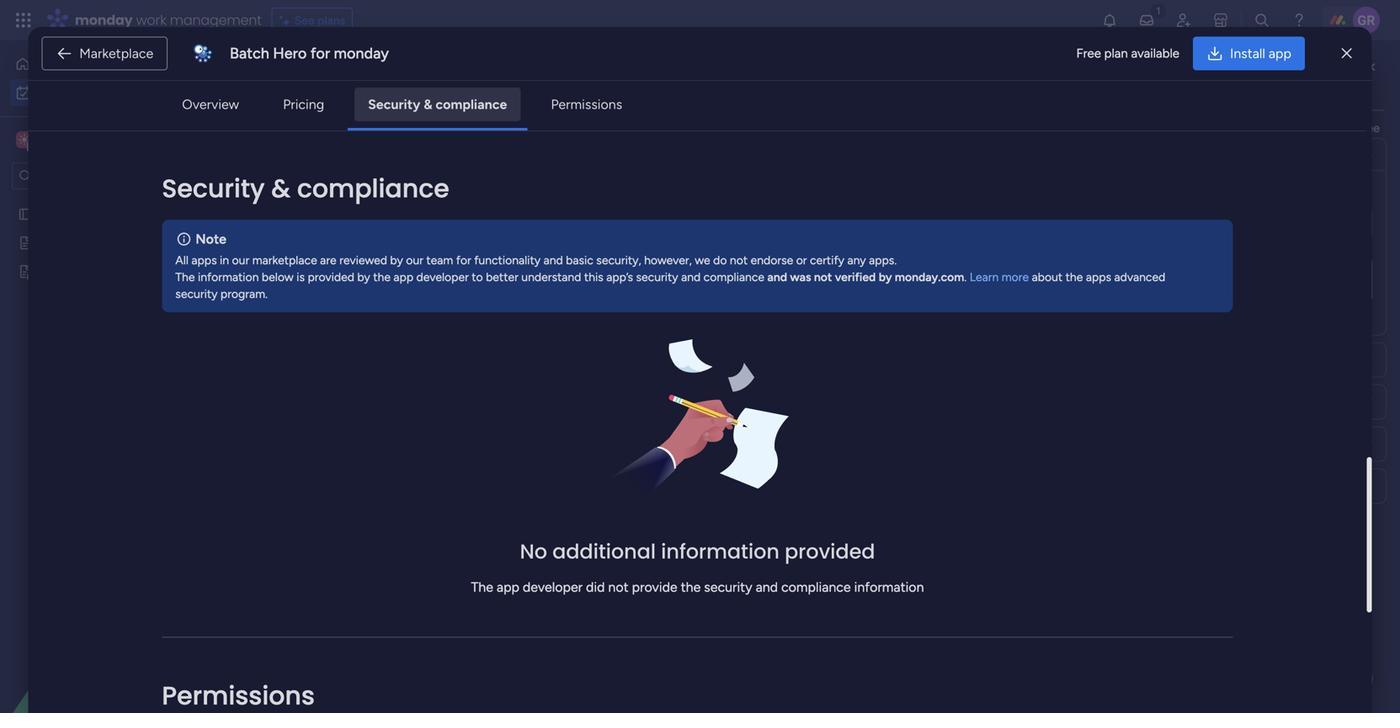 Task type: describe. For each thing, give the bounding box(es) containing it.
help image
[[1291, 12, 1308, 29]]

columns
[[1187, 121, 1231, 135]]

free
[[1077, 46, 1101, 61]]

you'd
[[1296, 121, 1324, 135]]

compliance inside all apps in our marketplace are reviewed by our team for functionality and basic security, however, we do not endorse or certify any apps. the information below is provided by the app developer to better understand this app's security and compliance and was not verified by monday.com . learn more
[[704, 270, 765, 284]]

and down we
[[681, 270, 701, 284]]

choose the boards, columns and people you'd like to see
[[1081, 121, 1380, 135]]

additional
[[553, 538, 656, 566]]

pricing button
[[270, 88, 338, 121]]

public board image
[[18, 235, 34, 251]]

note alert
[[162, 220, 1233, 312]]

all apps in our marketplace are reviewed by our team for functionality and basic security, however, we do not endorse or certify any apps. the information below is provided by the app developer to better understand this app's security and compliance and was not verified by monday.com . learn more
[[175, 253, 1029, 284]]

app's
[[606, 270, 633, 284]]

to inside all apps in our marketplace are reviewed by our team for functionality and basic security, however, we do not endorse or certify any apps. the information below is provided by the app developer to better understand this app's security and compliance and was not verified by monday.com . learn more
[[472, 270, 483, 284]]

this
[[584, 270, 604, 284]]

0 horizontal spatial not
[[608, 579, 629, 595]]

marketplace button
[[41, 37, 168, 70]]

1 vertical spatial monday
[[334, 44, 389, 62]]

project for project
[[274, 303, 312, 317]]

project management
[[856, 304, 966, 319]]

about the apps advanced security program.
[[175, 270, 1166, 301]]

security inside all apps in our marketplace are reviewed by our team for functionality and basic security, however, we do not endorse or certify any apps. the information below is provided by the app developer to better understand this app's security and compliance and was not verified by monday.com . learn more
[[636, 270, 678, 284]]

batch
[[230, 44, 269, 62]]

more
[[1002, 270, 1029, 284]]

about
[[1032, 270, 1063, 284]]

advanced
[[1115, 270, 1166, 284]]

below
[[262, 270, 294, 284]]

main workspace button
[[12, 125, 164, 154]]

greg robinson
[[1138, 272, 1222, 287]]

we
[[695, 253, 710, 267]]

1 horizontal spatial by
[[390, 253, 403, 267]]

endorse
[[751, 253, 793, 267]]

permissions
[[551, 96, 622, 112]]

the inside all apps in our marketplace are reviewed by our team for functionality and basic security, however, we do not endorse or certify any apps. the information below is provided by the app developer to better understand this app's security and compliance and was not verified by monday.com . learn more
[[175, 270, 195, 284]]

however,
[[644, 253, 692, 267]]

are
[[320, 253, 337, 267]]

past
[[284, 208, 317, 229]]

do inside button
[[1336, 75, 1349, 90]]

verified
[[835, 270, 876, 284]]

lottie animation image
[[0, 543, 215, 713]]

and down the no additional information provided
[[756, 579, 778, 595]]

understand
[[522, 270, 581, 284]]

workspace selection element
[[16, 130, 141, 152]]

lottie animation element
[[0, 543, 215, 713]]

0 horizontal spatial &
[[271, 171, 291, 206]]

1 our from the left
[[232, 253, 249, 267]]

no additional information provided
[[520, 538, 875, 566]]

home link
[[10, 51, 205, 77]]

marketplace
[[79, 45, 153, 61]]

see plans
[[294, 13, 345, 27]]

note
[[196, 231, 227, 247]]

2 our from the left
[[406, 253, 424, 267]]

batch hero for monday
[[230, 44, 389, 62]]

program.
[[221, 287, 268, 301]]

see
[[294, 13, 315, 27]]

better
[[486, 270, 519, 284]]

items inside past dates / 2 items
[[390, 212, 419, 227]]

private board image
[[18, 264, 34, 280]]

security & compliance inside security & compliance button
[[368, 96, 507, 112]]

update feed image
[[1139, 12, 1155, 29]]

boards,
[[1145, 121, 1184, 135]]

no
[[520, 538, 547, 566]]

2 horizontal spatial by
[[879, 270, 892, 284]]

monday.com
[[895, 270, 965, 284]]

do
[[741, 305, 754, 318]]

permissions button
[[538, 88, 636, 121]]

install app button
[[1193, 37, 1305, 70]]

management
[[170, 11, 262, 29]]

2 inside today / 2 items
[[347, 273, 354, 287]]

see
[[1362, 121, 1380, 135]]

& inside button
[[424, 96, 432, 112]]

dapulse x slim image
[[1342, 43, 1352, 64]]

work
[[136, 11, 166, 29]]

like
[[1327, 121, 1345, 135]]

pricing
[[283, 96, 324, 112]]

8
[[1187, 303, 1193, 317]]

today
[[284, 268, 331, 290]]

0 vertical spatial not
[[730, 253, 748, 267]]

1 vertical spatial not
[[814, 270, 832, 284]]

notifications image
[[1102, 12, 1118, 29]]

for inside all apps in our marketplace are reviewed by our team for functionality and basic security, however, we do not endorse or certify any apps. the information below is provided by the app developer to better understand this app's security and compliance and was not verified by monday.com . learn more
[[456, 253, 471, 267]]

main content containing past dates /
[[223, 40, 1400, 713]]

invite members image
[[1176, 12, 1192, 29]]

no additional information provided image
[[605, 339, 790, 514]]

learn more link
[[970, 270, 1029, 284]]

plans
[[318, 13, 345, 27]]

the app developer did not provide the security and compliance information
[[471, 579, 924, 595]]

see plans button
[[272, 8, 353, 33]]

monday marketplace image
[[1213, 12, 1230, 29]]

any
[[848, 253, 866, 267]]

main workspace
[[39, 132, 138, 148]]

list
[[1352, 75, 1368, 90]]

security,
[[596, 253, 641, 267]]

to do list
[[1320, 75, 1368, 90]]

work
[[294, 64, 361, 101]]

to do list button
[[1289, 69, 1375, 96]]

the inside all apps in our marketplace are reviewed by our team for functionality and basic security, however, we do not endorse or certify any apps. the information below is provided by the app developer to better understand this app's security and compliance and was not verified by monday.com . learn more
[[373, 270, 391, 284]]



Task type: locate. For each thing, give the bounding box(es) containing it.
1 horizontal spatial information
[[661, 538, 780, 566]]

project management link
[[853, 296, 1009, 324]]

0 horizontal spatial app
[[394, 270, 414, 284]]

monday down plans
[[334, 44, 389, 62]]

& up past
[[271, 171, 291, 206]]

apps left advanced
[[1086, 270, 1112, 284]]

security inside button
[[368, 96, 421, 112]]

1 horizontal spatial 2
[[380, 212, 387, 227]]

people
[[1052, 268, 1088, 283]]

security
[[368, 96, 421, 112], [162, 171, 265, 206]]

1 vertical spatial greg robinson image
[[1106, 267, 1131, 292]]

team
[[426, 253, 453, 267]]

provided
[[308, 270, 354, 284], [785, 538, 875, 566]]

monday up marketplace button
[[75, 11, 133, 29]]

to
[[1320, 75, 1333, 90]]

is
[[297, 270, 305, 284]]

information
[[198, 270, 259, 284], [661, 538, 780, 566], [854, 579, 924, 595]]

0 horizontal spatial items
[[357, 273, 386, 287]]

0 vertical spatial security
[[368, 96, 421, 112]]

public board image
[[18, 206, 34, 222]]

2
[[380, 212, 387, 227], [347, 273, 354, 287]]

items down reviewed
[[357, 273, 386, 287]]

mar 8
[[1165, 303, 1193, 317]]

1 horizontal spatial project
[[856, 304, 894, 319]]

2 horizontal spatial app
[[1269, 45, 1292, 61]]

by down apps.
[[879, 270, 892, 284]]

was
[[790, 270, 811, 284]]

certify
[[810, 253, 845, 267]]

all
[[175, 253, 189, 267]]

0 vertical spatial for
[[311, 44, 330, 62]]

2 inside past dates / 2 items
[[380, 212, 387, 227]]

compliance inside button
[[436, 96, 507, 112]]

1 vertical spatial security & compliance
[[162, 171, 449, 206]]

not right did
[[608, 579, 629, 595]]

compliance
[[436, 96, 507, 112], [297, 171, 449, 206], [704, 270, 765, 284], [781, 579, 851, 595]]

information inside all apps in our marketplace are reviewed by our team for functionality and basic security, however, we do not endorse or certify any apps. the information below is provided by the app developer to better understand this app's security and compliance and was not verified by monday.com . learn more
[[198, 270, 259, 284]]

home option
[[10, 51, 205, 77]]

1 vertical spatial provided
[[785, 538, 875, 566]]

security & compliance up past
[[162, 171, 449, 206]]

do
[[1336, 75, 1349, 90], [713, 253, 727, 267]]

0 horizontal spatial by
[[357, 270, 370, 284]]

by right reviewed
[[390, 253, 403, 267]]

choose
[[1081, 121, 1122, 135]]

1 horizontal spatial our
[[406, 253, 424, 267]]

do inside all apps in our marketplace are reviewed by our team for functionality and basic security, however, we do not endorse or certify any apps. the information below is provided by the app developer to better understand this app's security and compliance and was not verified by monday.com . learn more
[[713, 253, 727, 267]]

greg robinson link
[[1138, 272, 1222, 287]]

overview button
[[169, 88, 253, 121]]

workspace image
[[16, 131, 33, 149]]

mar
[[1165, 303, 1184, 317]]

plan
[[1105, 46, 1128, 61]]

1 vertical spatial to
[[472, 270, 483, 284]]

available
[[1131, 46, 1180, 61]]

marketplace
[[252, 253, 317, 267]]

0 horizontal spatial developer
[[416, 270, 469, 284]]

security up filter dashboard by text search box
[[368, 96, 421, 112]]

0 vertical spatial do
[[1336, 75, 1349, 90]]

0 vertical spatial apps
[[191, 253, 217, 267]]

and up "understand"
[[544, 253, 563, 267]]

1 horizontal spatial greg robinson image
[[1353, 7, 1380, 34]]

to-
[[724, 305, 741, 318]]

1 vertical spatial information
[[661, 538, 780, 566]]

developer inside all apps in our marketplace are reviewed by our team for functionality and basic security, however, we do not endorse or certify any apps. the information below is provided by the app developer to better understand this app's security and compliance and was not verified by monday.com . learn more
[[416, 270, 469, 284]]

2 horizontal spatial not
[[814, 270, 832, 284]]

1 vertical spatial security
[[162, 171, 265, 206]]

overview
[[182, 96, 239, 112]]

0 horizontal spatial the
[[175, 270, 195, 284]]

2 group from the top
[[751, 480, 784, 495]]

security down the no additional information provided
[[704, 579, 753, 595]]

app for install app
[[1269, 45, 1292, 61]]

0 vertical spatial /
[[368, 208, 376, 229]]

1 horizontal spatial provided
[[785, 538, 875, 566]]

board
[[916, 268, 947, 283]]

1 horizontal spatial developer
[[523, 579, 583, 595]]

1 vertical spatial /
[[335, 268, 343, 290]]

for
[[311, 44, 330, 62], [456, 253, 471, 267]]

0 horizontal spatial monday
[[75, 11, 133, 29]]

app
[[1269, 45, 1292, 61], [394, 270, 414, 284], [497, 579, 520, 595]]

0 horizontal spatial for
[[311, 44, 330, 62]]

to left the better
[[472, 270, 483, 284]]

the right about
[[1066, 270, 1083, 284]]

project down is
[[274, 303, 312, 317]]

.
[[965, 270, 967, 284]]

0 vertical spatial group
[[751, 268, 784, 283]]

/ down are
[[335, 268, 343, 290]]

1 horizontal spatial do
[[1336, 75, 1349, 90]]

2 down reviewed
[[347, 273, 354, 287]]

application logo image
[[189, 40, 216, 67]]

1 horizontal spatial for
[[456, 253, 471, 267]]

for up work
[[311, 44, 330, 62]]

None text field
[[1091, 209, 1373, 238]]

the
[[1125, 121, 1142, 135], [373, 270, 391, 284], [1066, 270, 1083, 284], [681, 579, 701, 595]]

provided inside all apps in our marketplace are reviewed by our team for functionality and basic security, however, we do not endorse or certify any apps. the information below is provided by the app developer to better understand this app's security and compliance and was not verified by monday.com . learn more
[[308, 270, 354, 284]]

1 vertical spatial apps
[[1086, 270, 1112, 284]]

1 vertical spatial developer
[[523, 579, 583, 595]]

select product image
[[15, 12, 32, 29]]

option
[[0, 199, 215, 203]]

0 vertical spatial the
[[175, 270, 195, 284]]

items right dates
[[390, 212, 419, 227]]

do right we
[[713, 253, 727, 267]]

1 horizontal spatial the
[[471, 579, 493, 595]]

0 horizontal spatial apps
[[191, 253, 217, 267]]

0 vertical spatial &
[[424, 96, 432, 112]]

0 horizontal spatial information
[[198, 270, 259, 284]]

the inside main content
[[1125, 121, 1142, 135]]

to-do
[[724, 305, 754, 318]]

not left endorse
[[730, 253, 748, 267]]

home
[[37, 57, 69, 71]]

1 horizontal spatial &
[[424, 96, 432, 112]]

0 vertical spatial developer
[[416, 270, 469, 284]]

1 horizontal spatial to
[[1348, 121, 1359, 135]]

0 horizontal spatial project
[[274, 303, 312, 317]]

app inside install app button
[[1269, 45, 1292, 61]]

the inside about the apps advanced security program.
[[1066, 270, 1083, 284]]

install app
[[1230, 45, 1292, 61]]

1 horizontal spatial apps
[[1086, 270, 1112, 284]]

security & compliance
[[368, 96, 507, 112], [162, 171, 449, 206]]

security down all
[[175, 287, 218, 301]]

1 horizontal spatial app
[[497, 579, 520, 595]]

and left people
[[1234, 121, 1254, 135]]

developer down team
[[416, 270, 469, 284]]

1 vertical spatial items
[[357, 273, 386, 287]]

0 horizontal spatial provided
[[308, 270, 354, 284]]

0 horizontal spatial /
[[335, 268, 343, 290]]

0 vertical spatial app
[[1269, 45, 1292, 61]]

in
[[220, 253, 229, 267]]

project down verified
[[856, 304, 894, 319]]

items
[[390, 212, 419, 227], [357, 273, 386, 287]]

1 vertical spatial group
[[751, 480, 784, 495]]

not
[[730, 253, 748, 267], [814, 270, 832, 284], [608, 579, 629, 595]]

0 vertical spatial 2
[[380, 212, 387, 227]]

and
[[1234, 121, 1254, 135], [544, 253, 563, 267], [681, 270, 701, 284], [768, 270, 787, 284], [756, 579, 778, 595]]

install
[[1230, 45, 1266, 61]]

security inside about the apps advanced security program.
[[175, 287, 218, 301]]

1 vertical spatial &
[[271, 171, 291, 206]]

0 vertical spatial information
[[198, 270, 259, 284]]

main content
[[223, 40, 1400, 713]]

reviewed
[[339, 253, 387, 267]]

/
[[368, 208, 376, 229], [335, 268, 343, 290]]

0 horizontal spatial security
[[175, 287, 218, 301]]

functionality
[[474, 253, 541, 267]]

2 right dates
[[380, 212, 387, 227]]

to
[[1348, 121, 1359, 135], [472, 270, 483, 284]]

1 vertical spatial app
[[394, 270, 414, 284]]

free plan available
[[1077, 46, 1180, 61]]

by down reviewed
[[357, 270, 370, 284]]

my
[[248, 64, 287, 101]]

security & compliance up filter dashboard by text search box
[[368, 96, 507, 112]]

1 vertical spatial security
[[175, 287, 218, 301]]

my work
[[248, 64, 361, 101]]

the down reviewed
[[373, 270, 391, 284]]

0 vertical spatial security & compliance
[[368, 96, 507, 112]]

1 horizontal spatial monday
[[334, 44, 389, 62]]

2 horizontal spatial security
[[704, 579, 753, 595]]

/ right dates
[[368, 208, 376, 229]]

greg robinson image left greg
[[1106, 267, 1131, 292]]

none text field inside main content
[[1091, 209, 1373, 238]]

do right to
[[1336, 75, 1349, 90]]

greg robinson image up list
[[1353, 7, 1380, 34]]

apps.
[[869, 253, 897, 267]]

workspace
[[72, 132, 138, 148]]

the right 'provide'
[[681, 579, 701, 595]]

1 vertical spatial for
[[456, 253, 471, 267]]

did
[[586, 579, 605, 595]]

search everything image
[[1254, 12, 1271, 29]]

0 horizontal spatial to
[[472, 270, 483, 284]]

1 vertical spatial do
[[713, 253, 727, 267]]

security down however,
[[636, 270, 678, 284]]

app inside all apps in our marketplace are reviewed by our team for functionality and basic security, however, we do not endorse or certify any apps. the information below is provided by the app developer to better understand this app's security and compliance and was not verified by monday.com . learn more
[[394, 270, 414, 284]]

our right in
[[232, 253, 249, 267]]

security & compliance button
[[355, 88, 521, 121]]

2 vertical spatial app
[[497, 579, 520, 595]]

0 horizontal spatial greg robinson image
[[1106, 267, 1131, 292]]

workspace image
[[19, 131, 30, 149]]

0 vertical spatial security
[[636, 270, 678, 284]]

greg robinson image inside main content
[[1106, 267, 1131, 292]]

apps inside all apps in our marketplace are reviewed by our team for functionality and basic security, however, we do not endorse or certify any apps. the information below is provided by the app developer to better understand this app's security and compliance and was not verified by monday.com . learn more
[[191, 253, 217, 267]]

monday work management
[[75, 11, 262, 29]]

items inside today / 2 items
[[357, 273, 386, 287]]

people
[[1257, 121, 1293, 135]]

past dates / 2 items
[[284, 208, 419, 229]]

developer down no
[[523, 579, 583, 595]]

list box
[[0, 197, 215, 513]]

1 vertical spatial the
[[471, 579, 493, 595]]

1 horizontal spatial security
[[636, 270, 678, 284]]

apps
[[191, 253, 217, 267], [1086, 270, 1112, 284]]

project
[[274, 303, 312, 317], [856, 304, 894, 319]]

greg robinson image
[[1353, 7, 1380, 34], [1106, 267, 1131, 292]]

greg
[[1138, 272, 1166, 287]]

0 vertical spatial greg robinson image
[[1353, 7, 1380, 34]]

group
[[751, 268, 784, 283], [751, 480, 784, 495]]

the left boards,
[[1125, 121, 1142, 135]]

apps left in
[[191, 253, 217, 267]]

0 horizontal spatial security
[[162, 171, 265, 206]]

2 vertical spatial not
[[608, 579, 629, 595]]

0 vertical spatial to
[[1348, 121, 1359, 135]]

0 vertical spatial items
[[390, 212, 419, 227]]

1 group from the top
[[751, 268, 784, 283]]

2 horizontal spatial information
[[854, 579, 924, 595]]

1 horizontal spatial security
[[368, 96, 421, 112]]

security
[[636, 270, 678, 284], [175, 287, 218, 301], [704, 579, 753, 595]]

1 horizontal spatial items
[[390, 212, 419, 227]]

Filter dashboard by text search field
[[320, 133, 473, 160]]

0 horizontal spatial our
[[232, 253, 249, 267]]

1 image
[[1151, 1, 1166, 20]]

security up note
[[162, 171, 265, 206]]

0 vertical spatial provided
[[308, 270, 354, 284]]

1 vertical spatial 2
[[347, 273, 354, 287]]

hero
[[273, 44, 307, 62]]

basic
[[566, 253, 594, 267]]

app for the app developer did not provide the security and compliance information
[[497, 579, 520, 595]]

for right team
[[456, 253, 471, 267]]

apps inside about the apps advanced security program.
[[1086, 270, 1112, 284]]

0 horizontal spatial 2
[[347, 273, 354, 287]]

1 horizontal spatial not
[[730, 253, 748, 267]]

to right "like"
[[1348, 121, 1359, 135]]

not down certify
[[814, 270, 832, 284]]

2 vertical spatial information
[[854, 579, 924, 595]]

&
[[424, 96, 432, 112], [271, 171, 291, 206]]

1 horizontal spatial /
[[368, 208, 376, 229]]

dates
[[321, 208, 364, 229]]

project for project management
[[856, 304, 894, 319]]

None search field
[[320, 133, 473, 160]]

our left team
[[406, 253, 424, 267]]

0 horizontal spatial do
[[713, 253, 727, 267]]

today / 2 items
[[284, 268, 386, 290]]

0 vertical spatial monday
[[75, 11, 133, 29]]

and down endorse
[[768, 270, 787, 284]]

learn
[[970, 270, 999, 284]]

& up filter dashboard by text search box
[[424, 96, 432, 112]]

2 vertical spatial security
[[704, 579, 753, 595]]

robinson
[[1169, 272, 1222, 287]]



Task type: vqa. For each thing, say whether or not it's contained in the screenshot.
bottommost The
yes



